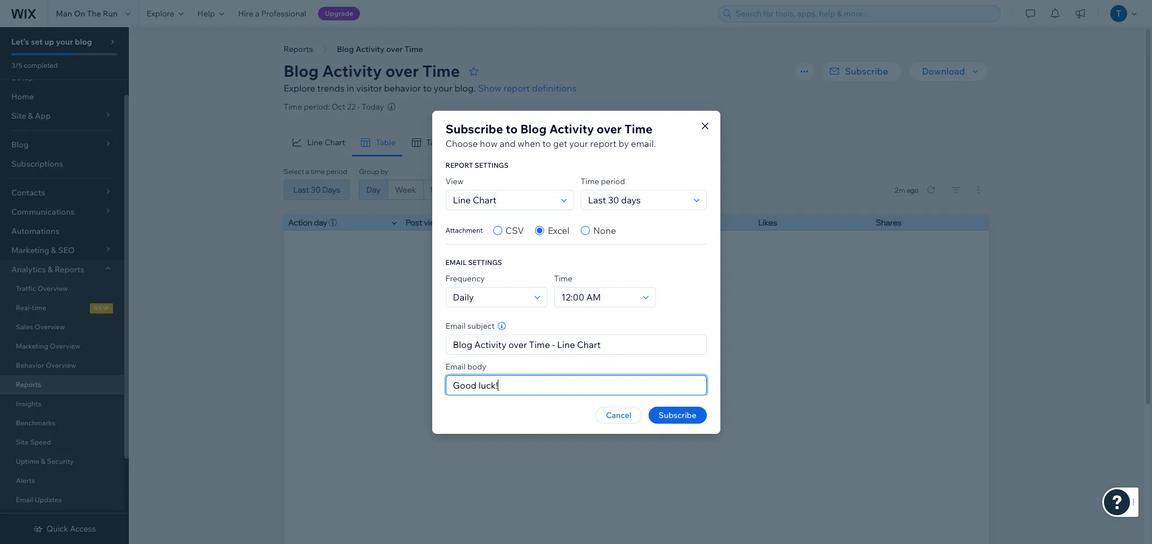 Task type: describe. For each thing, give the bounding box(es) containing it.
traffic
[[16, 284, 36, 293]]

blog inside subscribe to blog activity over time choose how and when to get your report by email.
[[520, 121, 547, 136]]

email for email body
[[446, 361, 466, 372]]

visitor
[[356, 83, 382, 94]]

tab list containing line chart
[[284, 129, 639, 157]]

overview for sales overview
[[35, 323, 65, 331]]

in
[[347, 83, 354, 94]]

marketing overview link
[[0, 337, 124, 356]]

time inside subscribe to blog activity over time choose how and when to get your report by email.
[[625, 121, 653, 136]]

alerts link
[[0, 471, 124, 491]]

by
[[619, 138, 629, 149]]

show report definitions button
[[478, 81, 577, 95]]

and
[[500, 138, 516, 149]]

subscribe inside subscribe to blog activity over time choose how and when to get your report by email.
[[446, 121, 503, 136]]

option group containing csv
[[493, 224, 616, 237]]

activity inside blog activity over time button
[[356, 44, 385, 54]]

period:
[[304, 102, 330, 112]]

upgrade button
[[318, 7, 360, 20]]

subject
[[468, 321, 495, 331]]

site speed
[[16, 438, 51, 446]]

real-
[[16, 303, 32, 312]]

View field
[[450, 190, 558, 209]]

real-time
[[16, 303, 46, 312]]

cancel button
[[596, 407, 642, 424]]

let's
[[11, 37, 29, 47]]

blog activity over time button
[[331, 41, 429, 58]]

time inside button
[[405, 44, 423, 54]]

overview for marketing overview
[[50, 342, 80, 350]]

blog
[[75, 37, 92, 47]]

on
[[74, 8, 85, 19]]

Email subject field
[[450, 335, 703, 354]]

time left period:
[[284, 102, 302, 112]]

Search for tools, apps, help & more... field
[[732, 6, 997, 21]]

uptime
[[16, 457, 39, 466]]

& for uptime
[[41, 457, 45, 466]]

22
[[347, 102, 356, 112]]

2 table from the left
[[426, 137, 446, 147]]

email
[[446, 258, 467, 266]]

reports for reports "link"
[[16, 380, 41, 389]]

home link
[[0, 87, 124, 106]]

trends
[[317, 83, 345, 94]]

quick access
[[47, 524, 96, 534]]

uptime & security link
[[0, 452, 124, 471]]

marketing overview
[[16, 342, 80, 350]]

email body
[[446, 361, 486, 372]]

sales overview
[[16, 323, 65, 331]]

frequency
[[446, 273, 485, 283]]

help button
[[191, 0, 231, 27]]

how
[[480, 138, 498, 149]]

settings for view
[[475, 161, 509, 169]]

2 vertical spatial subscribe
[[659, 410, 697, 420]]

table inside button
[[376, 137, 396, 147]]

email for email subject
[[446, 321, 466, 331]]

completed
[[24, 61, 58, 70]]

reports for reports button
[[284, 44, 313, 54]]

uptime & security
[[16, 457, 74, 466]]

the
[[87, 8, 101, 19]]

definitions
[[532, 83, 577, 94]]

activity inside subscribe to blog activity over time choose how and when to get your report by email.
[[549, 121, 594, 136]]

run
[[103, 8, 118, 19]]

reports button
[[278, 41, 319, 58]]

reports inside analytics & reports popup button
[[55, 264, 84, 275]]

behavior
[[384, 83, 421, 94]]

email updates link
[[0, 491, 124, 510]]

email subject
[[446, 321, 495, 331]]

insights
[[16, 400, 41, 408]]

analytics
[[11, 264, 46, 275]]

site
[[16, 438, 29, 446]]

time up the explore trends in visitor behavior to your blog. show report definitions
[[423, 61, 460, 81]]

get
[[553, 138, 567, 149]]

traffic overview link
[[0, 279, 124, 298]]

marketing
[[16, 342, 48, 350]]

over inside subscribe to blog activity over time choose how and when to get your report by email.
[[597, 121, 622, 136]]

subscribe to blog activity over time choose how and when to get your report by email.
[[446, 121, 656, 149]]

site speed link
[[0, 433, 124, 452]]

report inside subscribe to blog activity over time choose how and when to get your report by email.
[[590, 138, 617, 149]]

when
[[518, 138, 540, 149]]

traffic overview
[[16, 284, 68, 293]]

over inside button
[[386, 44, 403, 54]]

1 vertical spatial activity
[[322, 61, 382, 81]]

none
[[593, 225, 616, 236]]

behavior overview link
[[0, 356, 124, 375]]

report settings
[[446, 161, 509, 169]]

-
[[358, 102, 360, 112]]

analytics & reports button
[[0, 260, 124, 279]]

benchmarks link
[[0, 414, 124, 433]]

Email body field
[[450, 376, 703, 395]]

1 vertical spatial blog activity over time
[[284, 61, 460, 81]]

time
[[32, 303, 46, 312]]

let's set up your blog
[[11, 37, 92, 47]]

access
[[70, 524, 96, 534]]

email settings
[[446, 258, 502, 266]]

0 vertical spatial to
[[423, 83, 432, 94]]

table button
[[352, 129, 403, 157]]

Time period field
[[585, 190, 690, 209]]

reports link
[[0, 375, 124, 394]]

Time field
[[558, 287, 639, 307]]

quick access button
[[33, 524, 96, 534]]

period
[[601, 176, 625, 186]]



Task type: locate. For each thing, give the bounding box(es) containing it.
professional
[[261, 8, 306, 19]]

benchmarks
[[16, 419, 56, 427]]

table
[[376, 137, 396, 147], [426, 137, 446, 147]]

view
[[446, 176, 464, 186]]

line chart
[[307, 137, 346, 147]]

overview inside sales overview link
[[35, 323, 65, 331]]

up
[[44, 37, 54, 47]]

new inside sidebar element
[[94, 305, 109, 312]]

1 horizontal spatial &
[[48, 264, 53, 275]]

0 horizontal spatial to
[[423, 83, 432, 94]]

Frequency field
[[450, 287, 531, 307]]

subscriptions
[[11, 159, 63, 169]]

blog inside button
[[337, 44, 354, 54]]

1 horizontal spatial report
[[590, 138, 617, 149]]

show
[[478, 83, 502, 94]]

overview inside marketing overview link
[[50, 342, 80, 350]]

line
[[307, 137, 323, 147]]

blog up the when
[[520, 121, 547, 136]]

overview for traffic overview
[[38, 284, 68, 293]]

explore for explore trends in visitor behavior to your blog. show report definitions
[[284, 83, 315, 94]]

0 vertical spatial blog activity over time
[[337, 44, 423, 54]]

help
[[197, 8, 215, 19]]

activity up visitor
[[356, 44, 385, 54]]

1 vertical spatial new
[[94, 305, 109, 312]]

explore up period:
[[284, 83, 315, 94]]

1 horizontal spatial subscribe button
[[821, 61, 902, 81]]

& for analytics
[[48, 264, 53, 275]]

2 horizontal spatial reports
[[284, 44, 313, 54]]

new
[[453, 140, 466, 145], [94, 305, 109, 312]]

1 horizontal spatial your
[[434, 83, 453, 94]]

quick
[[47, 524, 68, 534]]

today
[[362, 102, 384, 112]]

2 vertical spatial to
[[543, 138, 551, 149]]

settings for frequency
[[468, 258, 502, 266]]

a
[[255, 8, 259, 19]]

reports up insights
[[16, 380, 41, 389]]

0 vertical spatial blog
[[337, 44, 354, 54]]

upgrade
[[325, 9, 353, 18]]

settings down how
[[475, 161, 509, 169]]

& inside popup button
[[48, 264, 53, 275]]

0 horizontal spatial subscribe
[[446, 121, 503, 136]]

reports up traffic overview link
[[55, 264, 84, 275]]

overview inside "behavior overview" link
[[46, 361, 76, 370]]

line chart button
[[284, 129, 352, 157]]

overview down analytics & reports
[[38, 284, 68, 293]]

email
[[446, 321, 466, 331], [446, 361, 466, 372], [16, 496, 33, 504]]

alerts
[[16, 476, 35, 485]]

security
[[47, 457, 74, 466]]

&
[[48, 264, 53, 275], [41, 457, 45, 466]]

1 vertical spatial email
[[446, 361, 466, 372]]

option group
[[493, 224, 616, 237]]

time up email.
[[625, 121, 653, 136]]

setup link
[[0, 68, 124, 87]]

1 horizontal spatial explore
[[284, 83, 315, 94]]

excel
[[548, 225, 570, 236]]

1 vertical spatial to
[[506, 121, 518, 136]]

1 table from the left
[[376, 137, 396, 147]]

insights link
[[0, 394, 124, 414]]

explore
[[147, 8, 174, 19], [284, 83, 315, 94]]

& up traffic overview
[[48, 264, 53, 275]]

blog activity over time
[[337, 44, 423, 54], [284, 61, 460, 81]]

0 vertical spatial subscribe
[[845, 66, 888, 77]]

1 horizontal spatial new
[[453, 140, 466, 145]]

0 horizontal spatial subscribe button
[[649, 407, 707, 424]]

email updates
[[16, 496, 62, 504]]

your inside sidebar element
[[56, 37, 73, 47]]

email for email updates
[[16, 496, 33, 504]]

to up and
[[506, 121, 518, 136]]

blog.
[[455, 83, 476, 94]]

csv
[[506, 225, 524, 236]]

1 horizontal spatial table
[[426, 137, 446, 147]]

overview up marketing overview
[[35, 323, 65, 331]]

0 vertical spatial new
[[453, 140, 466, 145]]

explore trends in visitor behavior to your blog. show report definitions
[[284, 83, 577, 94]]

hire a professional
[[238, 8, 306, 19]]

table down today
[[376, 137, 396, 147]]

new up sales overview link at bottom
[[94, 305, 109, 312]]

explore for explore
[[147, 8, 174, 19]]

0 vertical spatial &
[[48, 264, 53, 275]]

activity up in
[[322, 61, 382, 81]]

table up report
[[426, 137, 446, 147]]

email inside sidebar element
[[16, 496, 33, 504]]

1 vertical spatial &
[[41, 457, 45, 466]]

your right up
[[56, 37, 73, 47]]

email left subject
[[446, 321, 466, 331]]

subscriptions link
[[0, 154, 124, 173]]

settings up "frequency"
[[468, 258, 502, 266]]

to left get
[[543, 138, 551, 149]]

oct
[[332, 102, 345, 112]]

reports inside reports "link"
[[16, 380, 41, 389]]

overview down sales overview link at bottom
[[50, 342, 80, 350]]

explore left help
[[147, 8, 174, 19]]

behavior
[[16, 361, 44, 370]]

2 horizontal spatial blog
[[520, 121, 547, 136]]

sales overview link
[[0, 318, 124, 337]]

0 horizontal spatial explore
[[147, 8, 174, 19]]

to
[[423, 83, 432, 94], [506, 121, 518, 136], [543, 138, 551, 149]]

3/5
[[11, 61, 22, 70]]

your inside subscribe to blog activity over time choose how and when to get your report by email.
[[569, 138, 588, 149]]

to right behavior
[[423, 83, 432, 94]]

2 horizontal spatial subscribe
[[845, 66, 888, 77]]

0 horizontal spatial report
[[504, 83, 530, 94]]

speed
[[30, 438, 51, 446]]

0 vertical spatial over
[[386, 44, 403, 54]]

2 vertical spatial your
[[569, 138, 588, 149]]

0 vertical spatial explore
[[147, 8, 174, 19]]

& right uptime
[[41, 457, 45, 466]]

tab list
[[284, 129, 639, 157]]

2 vertical spatial reports
[[16, 380, 41, 389]]

0 vertical spatial activity
[[356, 44, 385, 54]]

sales
[[16, 323, 33, 331]]

chart
[[325, 137, 346, 147]]

0 vertical spatial report
[[504, 83, 530, 94]]

overview for behavior overview
[[46, 361, 76, 370]]

your right get
[[569, 138, 588, 149]]

subscribe button
[[821, 61, 902, 81], [649, 407, 707, 424]]

updates
[[35, 496, 62, 504]]

settings
[[475, 161, 509, 169], [468, 258, 502, 266]]

over
[[386, 44, 403, 54], [386, 61, 419, 81], [597, 121, 622, 136]]

3/5 completed
[[11, 61, 58, 70]]

1 horizontal spatial subscribe
[[659, 410, 697, 420]]

1 vertical spatial your
[[434, 83, 453, 94]]

0 horizontal spatial table
[[376, 137, 396, 147]]

time up time field at bottom
[[554, 273, 573, 283]]

analytics & reports
[[11, 264, 84, 275]]

0 vertical spatial settings
[[475, 161, 509, 169]]

2 vertical spatial activity
[[549, 121, 594, 136]]

1 horizontal spatial blog
[[337, 44, 354, 54]]

sidebar element
[[0, 27, 129, 544]]

2 vertical spatial blog
[[520, 121, 547, 136]]

2 horizontal spatial your
[[569, 138, 588, 149]]

blog down reports button
[[284, 61, 319, 81]]

choose
[[446, 138, 478, 149]]

0 horizontal spatial &
[[41, 457, 45, 466]]

setup
[[11, 72, 34, 83]]

body
[[468, 361, 486, 372]]

overview down marketing overview link
[[46, 361, 76, 370]]

man
[[56, 8, 72, 19]]

email left body
[[446, 361, 466, 372]]

2 vertical spatial over
[[597, 121, 622, 136]]

activity
[[356, 44, 385, 54], [322, 61, 382, 81], [549, 121, 594, 136]]

0 horizontal spatial new
[[94, 305, 109, 312]]

set
[[31, 37, 43, 47]]

your
[[56, 37, 73, 47], [434, 83, 453, 94], [569, 138, 588, 149]]

0 vertical spatial email
[[446, 321, 466, 331]]

behavior overview
[[16, 361, 76, 370]]

activity up get
[[549, 121, 594, 136]]

time period: oct 22 - today
[[284, 102, 384, 112]]

0 horizontal spatial reports
[[16, 380, 41, 389]]

blog
[[337, 44, 354, 54], [284, 61, 319, 81], [520, 121, 547, 136]]

0 vertical spatial reports
[[284, 44, 313, 54]]

reports inside reports button
[[284, 44, 313, 54]]

1 vertical spatial reports
[[55, 264, 84, 275]]

0 vertical spatial your
[[56, 37, 73, 47]]

report left by
[[590, 138, 617, 149]]

reports
[[284, 44, 313, 54], [55, 264, 84, 275], [16, 380, 41, 389]]

2 vertical spatial email
[[16, 496, 33, 504]]

0 horizontal spatial your
[[56, 37, 73, 47]]

blog down upgrade button
[[337, 44, 354, 54]]

blog activity over time inside blog activity over time button
[[337, 44, 423, 54]]

subscribe
[[845, 66, 888, 77], [446, 121, 503, 136], [659, 410, 697, 420]]

your left blog.
[[434, 83, 453, 94]]

report right show
[[504, 83, 530, 94]]

time up behavior
[[405, 44, 423, 54]]

1 vertical spatial explore
[[284, 83, 315, 94]]

1 vertical spatial over
[[386, 61, 419, 81]]

1 vertical spatial subscribe
[[446, 121, 503, 136]]

new up report
[[453, 140, 466, 145]]

new inside "tab list"
[[453, 140, 466, 145]]

hire
[[238, 8, 253, 19]]

1 vertical spatial subscribe button
[[649, 407, 707, 424]]

1 vertical spatial report
[[590, 138, 617, 149]]

1 vertical spatial blog
[[284, 61, 319, 81]]

reports down professional
[[284, 44, 313, 54]]

0 vertical spatial subscribe button
[[821, 61, 902, 81]]

attachment
[[446, 226, 483, 235]]

hire a professional link
[[231, 0, 313, 27]]

time period
[[581, 176, 625, 186]]

1 horizontal spatial to
[[506, 121, 518, 136]]

0 horizontal spatial blog
[[284, 61, 319, 81]]

overview inside traffic overview link
[[38, 284, 68, 293]]

email down alerts
[[16, 496, 33, 504]]

time left period
[[581, 176, 599, 186]]

automations
[[11, 226, 59, 236]]

1 vertical spatial settings
[[468, 258, 502, 266]]

2 horizontal spatial to
[[543, 138, 551, 149]]

1 horizontal spatial reports
[[55, 264, 84, 275]]



Task type: vqa. For each thing, say whether or not it's contained in the screenshot.
the manage at left top
no



